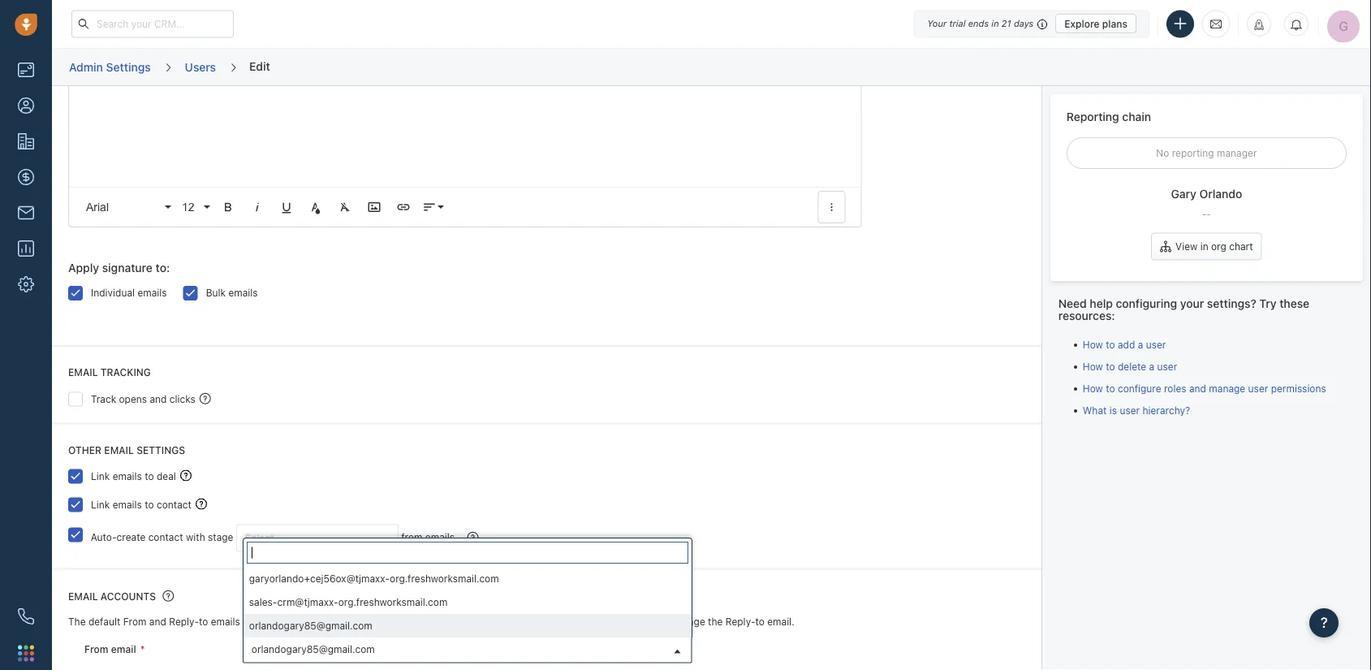 Task type: vqa. For each thing, say whether or not it's contained in the screenshot.
Bring
no



Task type: describe. For each thing, give the bounding box(es) containing it.
1 vertical spatial from
[[84, 644, 108, 655]]

other email settings
[[68, 445, 185, 456]]

email.
[[768, 616, 795, 628]]

admin
[[69, 60, 103, 73]]

sales-
[[249, 596, 277, 608]]

days
[[1014, 18, 1034, 29]]

gary orlando --
[[1172, 187, 1243, 219]]

send
[[285, 616, 307, 628]]

what's new image
[[1254, 19, 1265, 30]]

email for from
[[111, 644, 136, 655]]

resources:
[[1059, 309, 1116, 322]]

1 horizontal spatial from
[[123, 616, 147, 628]]

with
[[186, 532, 205, 543]]

add
[[1118, 339, 1136, 350]]

2 - from the left
[[1207, 208, 1212, 219]]

2 vertical spatial a
[[581, 616, 586, 628]]

emails for link emails to deal
[[113, 471, 142, 482]]

orlandogary85@gmail.com inside option
[[249, 620, 373, 631]]

clicks
[[170, 393, 196, 405]]

to left deal
[[145, 471, 154, 482]]

chain
[[1123, 110, 1152, 123]]

how to delete a user
[[1083, 361, 1178, 372]]

in inside view in org chart button
[[1201, 241, 1209, 252]]

and down sales-crm@tjmaxx-org.freshworksmail.com
[[342, 616, 359, 628]]

click to learn how to link emails to contacts image
[[196, 499, 207, 510]]

users link
[[184, 54, 217, 80]]

create
[[117, 532, 146, 543]]

user up the roles
[[1158, 361, 1178, 372]]

user right is
[[1120, 405, 1140, 416]]

in left 21
[[992, 18, 1000, 29]]

the
[[708, 616, 723, 628]]

how to delete a user link
[[1083, 361, 1178, 372]]

apply signature to:
[[68, 262, 170, 275]]

what
[[1083, 405, 1107, 416]]

permissions
[[1272, 383, 1327, 394]]

receive
[[501, 616, 534, 628]]

view
[[1176, 241, 1198, 252]]

configure
[[1118, 383, 1162, 394]]

view in org chart button
[[1152, 233, 1263, 260]]

tracking
[[101, 367, 151, 379]]

in left 'different'
[[570, 616, 578, 628]]

user right add
[[1147, 339, 1167, 350]]

garyorlando+cej56ox@tjmaxx-
[[249, 573, 390, 584]]

your
[[1181, 296, 1205, 310]]

org
[[1212, 241, 1227, 252]]

1 vertical spatial help
[[243, 616, 263, 628]]

emails for from emails
[[425, 532, 455, 543]]

default
[[88, 616, 120, 628]]

explore
[[1065, 18, 1100, 29]]

individual
[[91, 288, 135, 299]]

your trial ends in 21 days
[[928, 18, 1034, 29]]

plans
[[1103, 18, 1128, 29]]

click to learn how to link conversations to deals image
[[180, 470, 192, 482]]

to:
[[156, 262, 170, 275]]

settings
[[106, 60, 151, 73]]

the
[[68, 616, 86, 628]]

sales-crm@tjmaxx-org.freshworksmail.com option
[[244, 591, 692, 614]]

how to configure roles and manage user permissions
[[1083, 383, 1327, 394]]

email for other
[[104, 445, 134, 456]]

manager
[[1218, 147, 1258, 159]]

link emails to contact
[[91, 499, 192, 511]]

and down accounts
[[149, 616, 166, 628]]

manage
[[1210, 383, 1246, 394]]

settings?
[[1208, 296, 1257, 310]]

and right the roles
[[1190, 383, 1207, 394]]

track
[[91, 393, 116, 405]]

a for add
[[1138, 339, 1144, 350]]

explore plans link
[[1056, 14, 1137, 33]]

select
[[245, 533, 274, 544]]

no
[[1157, 147, 1170, 159]]

admin settings link
[[68, 54, 152, 80]]

these
[[1280, 296, 1310, 310]]

edit
[[249, 59, 270, 73]]

track
[[362, 616, 385, 628]]

link for link emails to contact
[[91, 499, 110, 511]]

track opens and clicks
[[91, 393, 196, 405]]

how to add a user
[[1083, 339, 1167, 350]]

how to add a user link
[[1083, 339, 1167, 350]]

opens
[[119, 393, 147, 405]]

change
[[672, 616, 706, 628]]

1 vertical spatial contact
[[148, 532, 183, 543]]

emails for individual emails
[[138, 288, 167, 299]]

bulk
[[206, 288, 226, 299]]

sales-crm@tjmaxx-org.freshworksmail.com
[[249, 596, 448, 608]]



Task type: locate. For each thing, give the bounding box(es) containing it.
0 vertical spatial how
[[1083, 339, 1104, 350]]

link
[[91, 471, 110, 482], [91, 499, 110, 511]]

other
[[68, 445, 102, 456]]

garyorlando+cej56ox@tjmaxx-org.freshworksmail.com option
[[244, 567, 692, 591]]

1 - from the left
[[1203, 208, 1207, 219]]

from down the default in the bottom of the page
[[84, 644, 108, 655]]

2 replies from the left
[[537, 616, 567, 628]]

email up the "track"
[[68, 367, 98, 379]]

to
[[487, 616, 498, 628]]

2 horizontal spatial a
[[1150, 361, 1155, 372]]

and
[[1190, 383, 1207, 394], [150, 393, 167, 405], [149, 616, 166, 628], [342, 616, 359, 628]]

contact left with
[[148, 532, 183, 543]]

apply
[[68, 262, 99, 275]]

org.freshworksmail.com up sales-crm@tjmaxx-org.freshworksmail.com option
[[390, 573, 499, 584]]

from email
[[84, 644, 136, 655]]

from emails
[[401, 532, 455, 543]]

link for link emails to deal
[[91, 471, 110, 482]]

emails right from
[[425, 532, 455, 543]]

21
[[1002, 18, 1012, 29]]

hierarchy?
[[1143, 405, 1191, 416]]

email
[[104, 445, 134, 456], [111, 644, 136, 655]]

emails down other email settings
[[113, 471, 142, 482]]

user
[[1147, 339, 1167, 350], [1158, 361, 1178, 372], [1249, 383, 1269, 394], [1120, 405, 1140, 416]]

ends
[[969, 18, 989, 29]]

how down resources:
[[1083, 339, 1104, 350]]

you
[[266, 616, 282, 628]]

freshworks switcher image
[[18, 645, 34, 661]]

need
[[1059, 296, 1087, 310]]

0 vertical spatial email
[[104, 445, 134, 456]]

bulk emails
[[206, 288, 258, 299]]

how for how to configure roles and manage user permissions
[[1083, 383, 1104, 394]]

crm@tjmaxx-
[[277, 596, 339, 608]]

1 horizontal spatial replies
[[537, 616, 567, 628]]

question circled image up garyorlando+cej56ox@tjmaxx-org.freshworksmail.com option
[[467, 531, 479, 544]]

2 vertical spatial how
[[1083, 383, 1104, 394]]

roles
[[1165, 383, 1187, 394]]

contact
[[157, 499, 192, 511], [148, 532, 183, 543]]

reporting
[[1173, 147, 1215, 159]]

list box
[[244, 567, 692, 638]]

1 replies from the left
[[388, 616, 419, 628]]

to left add
[[1106, 339, 1116, 350]]

select link
[[237, 526, 398, 552]]

emails for bulk emails
[[229, 288, 258, 299]]

from
[[123, 616, 147, 628], [84, 644, 108, 655]]

link emails to deal
[[91, 471, 176, 482]]

0 horizontal spatial question circled image
[[163, 590, 174, 603]]

to up is
[[1106, 383, 1116, 394]]

in left the freshsales.
[[421, 616, 429, 628]]

org.freshworksmail.com
[[390, 573, 499, 584], [339, 596, 448, 608]]

1 horizontal spatial a
[[1138, 339, 1144, 350]]

emails down crm@tjmaxx-
[[310, 616, 339, 628]]

org.freshworksmail.com up track
[[339, 596, 448, 608]]

3 how from the top
[[1083, 383, 1104, 394]]

1 link from the top
[[91, 471, 110, 482]]

question circled image
[[200, 392, 211, 405], [467, 531, 479, 544], [163, 590, 174, 603]]

2 reply- from the left
[[726, 616, 756, 628]]

emails for link emails to contact
[[113, 499, 142, 511]]

question circled image right accounts
[[163, 590, 174, 603]]

the default from and reply-to emails help you send emails and track replies in freshsales. to receive replies in a different mailbox, change the reply-to email.
[[68, 616, 795, 628]]

2 link from the top
[[91, 499, 110, 511]]

auto-
[[91, 532, 117, 543]]

user right the manage
[[1249, 383, 1269, 394]]

garyorlando+cej56ox@tjmaxx-org.freshworksmail.com
[[249, 573, 499, 584]]

1 vertical spatial how
[[1083, 361, 1104, 372]]

reporting
[[1067, 110, 1120, 123]]

link up auto-
[[91, 499, 110, 511]]

configuring
[[1117, 296, 1178, 310]]

0 horizontal spatial help
[[243, 616, 263, 628]]

0 vertical spatial orlandogary85@gmail.com
[[249, 620, 373, 631]]

email up link emails to deal
[[104, 445, 134, 456]]

stage
[[208, 532, 233, 543]]

a for delete
[[1150, 361, 1155, 372]]

1 horizontal spatial question circled image
[[200, 392, 211, 405]]

email
[[68, 367, 98, 379], [68, 591, 98, 603]]

how for how to add a user
[[1083, 339, 1104, 350]]

None text field
[[247, 542, 689, 564]]

delete
[[1118, 361, 1147, 372]]

1 how from the top
[[1083, 339, 1104, 350]]

mailbox,
[[631, 616, 669, 628]]

0 horizontal spatial reply-
[[169, 616, 199, 628]]

from
[[401, 532, 423, 543]]

2 how from the top
[[1083, 361, 1104, 372]]

1 vertical spatial link
[[91, 499, 110, 511]]

1 vertical spatial email
[[68, 591, 98, 603]]

need help configuring your settings? try these resources:
[[1059, 296, 1310, 322]]

0 vertical spatial a
[[1138, 339, 1144, 350]]

try
[[1260, 296, 1277, 310]]

admin settings
[[69, 60, 151, 73]]

a right add
[[1138, 339, 1144, 350]]

different
[[589, 616, 628, 628]]

orlando
[[1200, 187, 1243, 201]]

2 horizontal spatial question circled image
[[467, 531, 479, 544]]

question circled image right clicks
[[200, 392, 211, 405]]

how down how to add a user
[[1083, 361, 1104, 372]]

to down link emails to deal
[[145, 499, 154, 511]]

0 vertical spatial from
[[123, 616, 147, 628]]

email accounts
[[68, 591, 156, 603]]

how to configure roles and manage user permissions link
[[1083, 383, 1327, 394]]

in left the org
[[1201, 241, 1209, 252]]

emails right the bulk
[[229, 288, 258, 299]]

0 vertical spatial link
[[91, 471, 110, 482]]

1 horizontal spatial reply-
[[726, 616, 756, 628]]

phone element
[[10, 600, 42, 633]]

1 vertical spatial org.freshworksmail.com
[[339, 596, 448, 608]]

emails
[[138, 288, 167, 299], [229, 288, 258, 299], [113, 471, 142, 482], [113, 499, 142, 511], [425, 532, 455, 543], [211, 616, 240, 628], [310, 616, 339, 628]]

to
[[1106, 339, 1116, 350], [1106, 361, 1116, 372], [1106, 383, 1116, 394], [145, 471, 154, 482], [145, 499, 154, 511], [199, 616, 208, 628], [756, 616, 765, 628]]

gary
[[1172, 187, 1197, 201]]

your
[[928, 18, 947, 29]]

is
[[1110, 405, 1118, 416]]

how up what
[[1083, 383, 1104, 394]]

a right delete
[[1150, 361, 1155, 372]]

what is user hierarchy?
[[1083, 405, 1191, 416]]

email up the
[[68, 591, 98, 603]]

what is user hierarchy? link
[[1083, 405, 1191, 416]]

to left 'you' on the left of the page
[[199, 616, 208, 628]]

view in org chart
[[1176, 241, 1254, 252]]

chart
[[1230, 241, 1254, 252]]

settings
[[137, 445, 185, 456]]

0 vertical spatial help
[[1090, 296, 1114, 310]]

individual emails
[[91, 288, 167, 299]]

1 reply- from the left
[[169, 616, 199, 628]]

0 vertical spatial email
[[68, 367, 98, 379]]

replies right receive
[[537, 616, 567, 628]]

to left email.
[[756, 616, 765, 628]]

a
[[1138, 339, 1144, 350], [1150, 361, 1155, 372], [581, 616, 586, 628]]

send email image
[[1211, 17, 1222, 31]]

deal
[[157, 471, 176, 482]]

0 vertical spatial org.freshworksmail.com
[[390, 573, 499, 584]]

0 horizontal spatial a
[[581, 616, 586, 628]]

0 vertical spatial question circled image
[[200, 392, 211, 405]]

email for email accounts
[[68, 591, 98, 603]]

in
[[992, 18, 1000, 29], [1201, 241, 1209, 252], [421, 616, 429, 628], [570, 616, 578, 628]]

help right need
[[1090, 296, 1114, 310]]

orlandogary85@gmail.com down crm@tjmaxx-
[[249, 620, 373, 631]]

emails down link emails to deal
[[113, 499, 142, 511]]

signature
[[102, 262, 153, 275]]

orlandogary85@gmail.com down send
[[252, 644, 375, 656]]

0 vertical spatial contact
[[157, 499, 192, 511]]

trial
[[950, 18, 966, 29]]

link down other
[[91, 471, 110, 482]]

users
[[185, 60, 216, 73]]

and left clicks
[[150, 393, 167, 405]]

-
[[1203, 208, 1207, 219], [1207, 208, 1212, 219]]

to left delete
[[1106, 361, 1116, 372]]

orlandogary85@gmail.com option
[[244, 614, 692, 638]]

a left 'different'
[[581, 616, 586, 628]]

help left 'you' on the left of the page
[[243, 616, 263, 628]]

0 horizontal spatial replies
[[388, 616, 419, 628]]

1 vertical spatial question circled image
[[467, 531, 479, 544]]

2 vertical spatial question circled image
[[163, 590, 174, 603]]

auto-create contact with stage
[[91, 532, 233, 543]]

phone image
[[18, 608, 34, 625]]

1 vertical spatial email
[[111, 644, 136, 655]]

emails down to:
[[138, 288, 167, 299]]

emails left 'you' on the left of the page
[[211, 616, 240, 628]]

accounts
[[101, 591, 156, 603]]

reply- right the default in the bottom of the page
[[169, 616, 199, 628]]

1 vertical spatial orlandogary85@gmail.com
[[252, 644, 375, 656]]

replies right track
[[388, 616, 419, 628]]

1 vertical spatial a
[[1150, 361, 1155, 372]]

list box containing garyorlando+cej56ox@tjmaxx-org.freshworksmail.com
[[244, 567, 692, 638]]

how for how to delete a user
[[1083, 361, 1104, 372]]

reply- right the
[[726, 616, 756, 628]]

1 horizontal spatial help
[[1090, 296, 1114, 310]]

email for email tracking
[[68, 367, 98, 379]]

reporting chain no reporting manager
[[1067, 110, 1258, 159]]

contact left click to learn how to link emails to contacts image
[[157, 499, 192, 511]]

2 email from the top
[[68, 591, 98, 603]]

email tracking
[[68, 367, 151, 379]]

freshsales.
[[432, 616, 484, 628]]

help inside need help configuring your settings? try these resources:
[[1090, 296, 1114, 310]]

0 horizontal spatial from
[[84, 644, 108, 655]]

Search your CRM... text field
[[71, 10, 234, 38]]

email down the default in the bottom of the page
[[111, 644, 136, 655]]

explore plans
[[1065, 18, 1128, 29]]

1 email from the top
[[68, 367, 98, 379]]

from down accounts
[[123, 616, 147, 628]]



